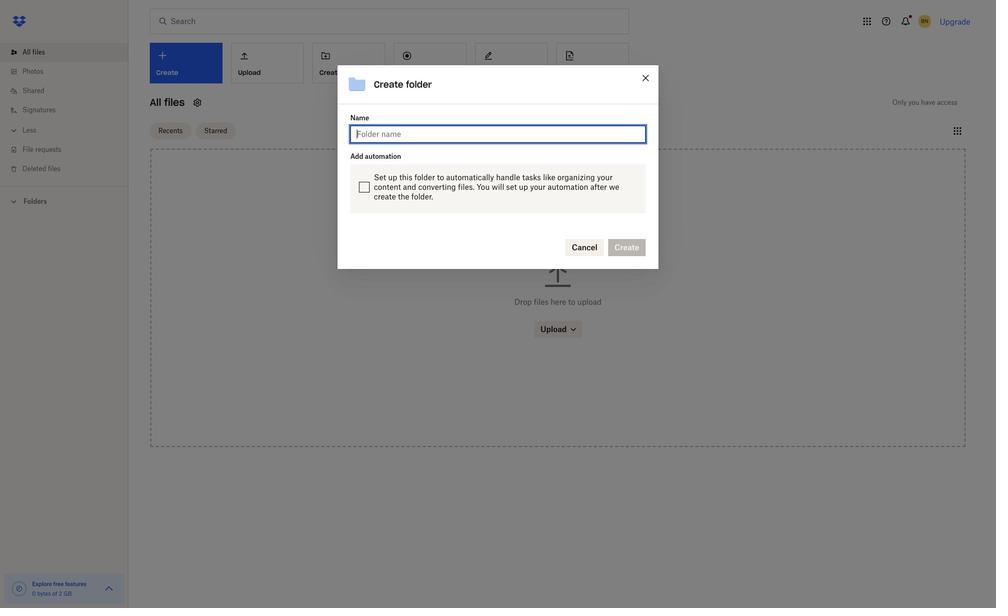 Task type: describe. For each thing, give the bounding box(es) containing it.
create
[[374, 192, 396, 201]]

0
[[32, 591, 36, 597]]

only
[[893, 99, 908, 107]]

create inside dialog
[[374, 79, 404, 90]]

deleted files link
[[9, 160, 128, 179]]

tasks
[[523, 173, 541, 182]]

shared
[[22, 87, 44, 95]]

explore
[[32, 581, 52, 588]]

folder.
[[412, 192, 433, 201]]

handle
[[497, 173, 521, 182]]

1 vertical spatial folder
[[406, 79, 432, 90]]

files up recents
[[164, 96, 185, 109]]

features
[[65, 581, 87, 588]]

files right deleted at the top of page
[[48, 165, 61, 173]]

upgrade
[[940, 17, 971, 26]]

2
[[59, 591, 62, 597]]

free
[[53, 581, 64, 588]]

converting
[[419, 182, 456, 192]]

access
[[938, 99, 958, 107]]

1 horizontal spatial all
[[150, 96, 161, 109]]

like
[[544, 173, 556, 182]]

add
[[351, 152, 364, 160]]

files.
[[458, 182, 475, 192]]

1 vertical spatial up
[[519, 182, 528, 192]]

upload
[[578, 298, 602, 307]]

content
[[374, 182, 401, 192]]

signatures link
[[9, 101, 128, 120]]

starred button
[[196, 122, 236, 139]]

cancel
[[572, 243, 598, 252]]

you
[[909, 99, 920, 107]]

Name text field
[[357, 128, 640, 140]]

the
[[398, 192, 410, 201]]

set
[[374, 173, 386, 182]]

this
[[400, 173, 413, 182]]

create folder inside dialog
[[374, 79, 432, 90]]

upgrade link
[[940, 17, 971, 26]]

bytes
[[37, 591, 51, 597]]

and
[[403, 182, 417, 192]]

1 horizontal spatial to
[[569, 298, 576, 307]]

here
[[551, 298, 567, 307]]

after
[[591, 182, 607, 192]]

deleted files
[[22, 165, 61, 173]]

set up this folder to automatically handle tasks like organizing your content and converting files. you will set up your automation after we create the folder.
[[374, 173, 620, 201]]

folder inside button
[[344, 68, 363, 76]]



Task type: vqa. For each thing, say whether or not it's contained in the screenshot.
Here
yes



Task type: locate. For each thing, give the bounding box(es) containing it.
list
[[0, 36, 128, 186]]

all files up recents
[[150, 96, 185, 109]]

your
[[597, 173, 613, 182], [531, 182, 546, 192]]

1 horizontal spatial all files
[[150, 96, 185, 109]]

of
[[52, 591, 57, 597]]

0 vertical spatial up
[[388, 173, 398, 182]]

0 vertical spatial all
[[22, 48, 31, 56]]

create
[[320, 68, 342, 76], [374, 79, 404, 90]]

recents
[[158, 127, 183, 135]]

folders button
[[0, 193, 128, 209]]

file requests link
[[9, 140, 128, 160]]

dropbox image
[[9, 11, 30, 32]]

file requests
[[22, 146, 61, 154]]

1 horizontal spatial up
[[519, 182, 528, 192]]

automatically
[[446, 173, 495, 182]]

set
[[507, 182, 517, 192]]

0 horizontal spatial all files
[[22, 48, 45, 56]]

gb
[[64, 591, 72, 597]]

less image
[[9, 125, 19, 136]]

1 vertical spatial to
[[569, 298, 576, 307]]

0 horizontal spatial create
[[320, 68, 342, 76]]

1 vertical spatial create
[[374, 79, 404, 90]]

all files list item
[[0, 43, 128, 62]]

photos link
[[9, 62, 128, 81]]

only you have access
[[893, 99, 958, 107]]

1 vertical spatial all
[[150, 96, 161, 109]]

name
[[351, 114, 369, 122]]

you
[[477, 182, 490, 192]]

1 vertical spatial automation
[[548, 182, 589, 192]]

organizing
[[558, 173, 595, 182]]

up up content
[[388, 173, 398, 182]]

requests
[[35, 146, 61, 154]]

1 vertical spatial your
[[531, 182, 546, 192]]

cancel button
[[566, 239, 604, 256]]

0 vertical spatial your
[[597, 173, 613, 182]]

file
[[22, 146, 34, 154]]

automation
[[365, 152, 401, 160], [548, 182, 589, 192]]

up
[[388, 173, 398, 182], [519, 182, 528, 192]]

files up photos
[[32, 48, 45, 56]]

create folder dialog
[[338, 65, 659, 269]]

automation up "set" at the top left of page
[[365, 152, 401, 160]]

we
[[610, 182, 620, 192]]

folders
[[24, 198, 47, 206]]

1 horizontal spatial automation
[[548, 182, 589, 192]]

recents button
[[150, 122, 191, 139]]

create folder button
[[313, 43, 385, 84]]

folder
[[344, 68, 363, 76], [406, 79, 432, 90], [415, 173, 435, 182]]

0 vertical spatial create
[[320, 68, 342, 76]]

0 vertical spatial create folder
[[320, 68, 363, 76]]

drop
[[515, 298, 532, 307]]

drop files here to upload
[[515, 298, 602, 307]]

0 horizontal spatial create folder
[[320, 68, 363, 76]]

signatures
[[22, 106, 56, 114]]

all files link
[[9, 43, 128, 62]]

1 vertical spatial all files
[[150, 96, 185, 109]]

0 vertical spatial all files
[[22, 48, 45, 56]]

photos
[[22, 67, 43, 75]]

add automation
[[351, 152, 401, 160]]

create inside button
[[320, 68, 342, 76]]

all up photos
[[22, 48, 31, 56]]

1 horizontal spatial your
[[597, 173, 613, 182]]

1 horizontal spatial create folder
[[374, 79, 432, 90]]

automation down organizing
[[548, 182, 589, 192]]

all files up photos
[[22, 48, 45, 56]]

all files
[[22, 48, 45, 56], [150, 96, 185, 109]]

1 horizontal spatial create
[[374, 79, 404, 90]]

list containing all files
[[0, 36, 128, 186]]

have
[[922, 99, 936, 107]]

create folder
[[320, 68, 363, 76], [374, 79, 432, 90]]

1 vertical spatial create folder
[[374, 79, 432, 90]]

folder inside set up this folder to automatically handle tasks like organizing your content and converting files. you will set up your automation after we create the folder.
[[415, 173, 435, 182]]

up right set
[[519, 182, 528, 192]]

all inside list item
[[22, 48, 31, 56]]

files
[[32, 48, 45, 56], [164, 96, 185, 109], [48, 165, 61, 173], [534, 298, 549, 307]]

files left here
[[534, 298, 549, 307]]

your up after
[[597, 173, 613, 182]]

create folder inside button
[[320, 68, 363, 76]]

0 vertical spatial to
[[437, 173, 444, 182]]

starred
[[204, 127, 227, 135]]

to up the converting on the left top of page
[[437, 173, 444, 182]]

less
[[22, 126, 36, 134]]

deleted
[[22, 165, 46, 173]]

all
[[22, 48, 31, 56], [150, 96, 161, 109]]

explore free features 0 bytes of 2 gb
[[32, 581, 87, 597]]

all files inside list item
[[22, 48, 45, 56]]

0 horizontal spatial your
[[531, 182, 546, 192]]

files inside list item
[[32, 48, 45, 56]]

shared link
[[9, 81, 128, 101]]

0 horizontal spatial up
[[388, 173, 398, 182]]

0 horizontal spatial all
[[22, 48, 31, 56]]

0 horizontal spatial to
[[437, 173, 444, 182]]

quota usage element
[[11, 581, 28, 598]]

0 vertical spatial folder
[[344, 68, 363, 76]]

to inside set up this folder to automatically handle tasks like organizing your content and converting files. you will set up your automation after we create the folder.
[[437, 173, 444, 182]]

your down tasks
[[531, 182, 546, 192]]

0 horizontal spatial automation
[[365, 152, 401, 160]]

to
[[437, 173, 444, 182], [569, 298, 576, 307]]

all up recents
[[150, 96, 161, 109]]

to right here
[[569, 298, 576, 307]]

0 vertical spatial automation
[[365, 152, 401, 160]]

automation inside set up this folder to automatically handle tasks like organizing your content and converting files. you will set up your automation after we create the folder.
[[548, 182, 589, 192]]

will
[[492, 182, 505, 192]]

2 vertical spatial folder
[[415, 173, 435, 182]]



